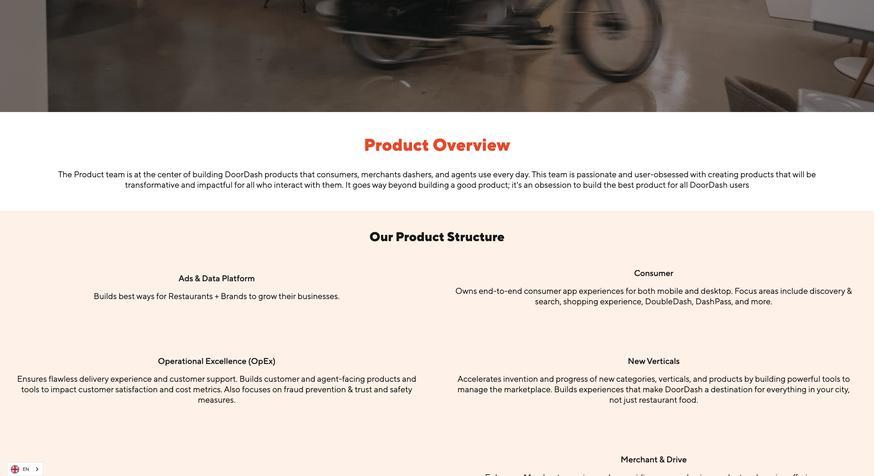 Task type: describe. For each thing, give the bounding box(es) containing it.
on
[[272, 384, 282, 394]]

builds inside accelerates invention and progress of new categories, verticals, and products by building powerful tools to manage the marketplace. builds experiences that make doordash a destination for everything in your city, not just restaurant food.
[[554, 384, 577, 394]]

1 is from the left
[[127, 169, 132, 179]]

0 vertical spatial doordash
[[225, 169, 263, 179]]

delivery
[[79, 374, 109, 383]]

impact
[[51, 384, 77, 394]]

our product structure
[[370, 229, 505, 244]]

flawless
[[49, 374, 78, 383]]

doubledash,
[[645, 296, 694, 306]]

0 horizontal spatial that
[[300, 169, 315, 179]]

marketplace.
[[504, 384, 553, 394]]

by
[[745, 374, 753, 383]]

be
[[807, 169, 816, 179]]

operational
[[158, 356, 204, 366]]

search,
[[535, 296, 562, 306]]

en link
[[7, 463, 43, 476]]

every
[[493, 169, 514, 179]]

food.
[[679, 395, 698, 404]]

building inside accelerates invention and progress of new categories, verticals, and products by building powerful tools to manage the marketplace. builds experiences that make doordash a destination for everything in your city, not just restaurant food.
[[755, 374, 786, 383]]

and right trust
[[374, 384, 388, 394]]

focus
[[735, 286, 757, 295]]

mobile
[[657, 286, 683, 295]]

the inside accelerates invention and progress of new categories, verticals, and products by building powerful tools to manage the marketplace. builds experiences that make doordash a destination for everything in your city, not just restaurant food.
[[490, 384, 502, 394]]

your
[[817, 384, 834, 394]]

center
[[157, 169, 181, 179]]

obsession
[[535, 180, 572, 189]]

desktop.
[[701, 286, 733, 295]]

interact
[[274, 180, 303, 189]]

manage
[[458, 384, 488, 394]]

new
[[628, 356, 646, 366]]

excellence
[[205, 356, 247, 366]]

restaurants
[[168, 291, 213, 301]]

this
[[532, 169, 547, 179]]

to inside ensures flawless delivery experience and customer support. builds customer and agent-facing products and tools to impact customer satisfaction and cost metrics. also focuses on fraud prevention & trust and safety measures.
[[41, 384, 49, 394]]

and up food.
[[693, 374, 707, 383]]

data
[[202, 273, 220, 283]]

product for our
[[396, 229, 444, 244]]

english flag image
[[11, 465, 19, 473]]

2 team from the left
[[548, 169, 568, 179]]

more.
[[751, 296, 773, 306]]

destination
[[711, 384, 753, 394]]

& left drive
[[660, 454, 665, 464]]

and down focus
[[735, 296, 749, 306]]

their
[[279, 291, 296, 301]]

transformative
[[125, 180, 179, 189]]

product for the
[[74, 169, 104, 179]]

product overview
[[364, 135, 510, 154]]

way
[[372, 180, 387, 189]]

ads & data platform
[[179, 273, 255, 283]]

merchant & drive
[[621, 454, 687, 464]]

0 vertical spatial the
[[143, 169, 156, 179]]

everything
[[767, 384, 807, 394]]

products inside ensures flawless delivery experience and customer support. builds customer and agent-facing products and tools to impact customer satisfaction and cost metrics. also focuses on fraud prevention & trust and safety measures.
[[367, 374, 400, 383]]

& inside owns end-to-end consumer app experiences for both mobile and desktop. focus areas include discovery & search, shopping experience, doubledash, dashpass, and more.
[[847, 286, 852, 295]]

day.
[[515, 169, 530, 179]]

use
[[478, 169, 492, 179]]

businesses.
[[298, 291, 340, 301]]

ways
[[136, 291, 155, 301]]

for right 'ways'
[[156, 291, 167, 301]]

cost
[[176, 384, 191, 394]]

will
[[793, 169, 805, 179]]

in
[[809, 384, 815, 394]]

it
[[346, 180, 351, 189]]

and right the mobile
[[685, 286, 699, 295]]

merchant
[[621, 454, 658, 464]]

2 horizontal spatial customer
[[264, 374, 299, 383]]

+
[[215, 291, 219, 301]]

experience
[[110, 374, 152, 383]]

goes
[[353, 180, 371, 189]]

of inside accelerates invention and progress of new categories, verticals, and products by building powerful tools to manage the marketplace. builds experiences that make doordash a destination for everything in your city, not just restaurant food.
[[590, 374, 597, 383]]

shopping
[[563, 296, 598, 306]]

drive
[[667, 454, 687, 464]]

0 horizontal spatial builds
[[94, 291, 117, 301]]

agents
[[451, 169, 477, 179]]

(opex)
[[248, 356, 276, 366]]

passionate
[[577, 169, 617, 179]]

dashpass,
[[696, 296, 733, 306]]

structure
[[447, 229, 505, 244]]

not
[[609, 395, 622, 404]]

and up marketplace.
[[540, 374, 554, 383]]

measures.
[[198, 395, 236, 404]]

0 horizontal spatial best
[[119, 291, 135, 301]]

app
[[563, 286, 577, 295]]

operational excellence (opex)
[[158, 356, 276, 366]]

and up fraud
[[301, 374, 315, 383]]

Language field
[[7, 462, 43, 476]]

grow
[[258, 291, 277, 301]]

metrics.
[[193, 384, 222, 394]]

verticals
[[647, 356, 680, 366]]

consumer
[[524, 286, 561, 295]]

1 vertical spatial building
[[419, 180, 449, 189]]

products inside accelerates invention and progress of new categories, verticals, and products by building powerful tools to manage the marketplace. builds experiences that make doordash a destination for everything in your city, not just restaurant food.
[[709, 374, 743, 383]]

en
[[23, 466, 29, 472]]

and down center
[[181, 180, 195, 189]]

and up satisfaction
[[154, 374, 168, 383]]

invention
[[503, 374, 538, 383]]

restaurant
[[639, 395, 677, 404]]

experiences inside owns end-to-end consumer app experiences for both mobile and desktop. focus areas include discovery & search, shopping experience, doubledash, dashpass, and more.
[[579, 286, 624, 295]]

just
[[624, 395, 637, 404]]

accelerates invention and progress of new categories, verticals, and products by building powerful tools to manage the marketplace. builds experiences that make doordash a destination for everything in your city, not just restaurant food.
[[458, 374, 850, 404]]

both
[[638, 286, 656, 295]]

and left user-
[[619, 169, 633, 179]]

and up safety
[[402, 374, 416, 383]]

an
[[524, 180, 533, 189]]

trust
[[355, 384, 372, 394]]

user-
[[635, 169, 654, 179]]

brands
[[221, 291, 247, 301]]



Task type: locate. For each thing, give the bounding box(es) containing it.
0 vertical spatial builds
[[94, 291, 117, 301]]

fraud
[[284, 384, 304, 394]]

1 horizontal spatial tools
[[822, 374, 841, 383]]

for inside accelerates invention and progress of new categories, verticals, and products by building powerful tools to manage the marketplace. builds experiences that make doordash a destination for everything in your city, not just restaurant food.
[[755, 384, 765, 394]]

prevention
[[305, 384, 346, 394]]

powerful
[[788, 374, 821, 383]]

for right impactful
[[234, 180, 245, 189]]

new verticals
[[628, 356, 680, 366]]

products up users on the right top
[[741, 169, 774, 179]]

best left 'ways'
[[119, 291, 135, 301]]

1 vertical spatial doordash
[[690, 180, 728, 189]]

0 horizontal spatial of
[[183, 169, 191, 179]]

of inside the product team is at the center of building doordash products that consumers, merchants dashers, and agents use every day. this team is passionate and user-obsessed with creating products that will be transformative and impactful for all who interact with them. it goes way beyond building a good product; it's an obsession to build the best product for all doordash users
[[183, 169, 191, 179]]

that up just on the bottom right of the page
[[626, 384, 641, 394]]

2 all from the left
[[680, 180, 688, 189]]

product
[[364, 135, 429, 154], [74, 169, 104, 179], [396, 229, 444, 244]]

doordash up who
[[225, 169, 263, 179]]

1 vertical spatial best
[[119, 291, 135, 301]]

2 horizontal spatial builds
[[554, 384, 577, 394]]

team left at
[[106, 169, 125, 179]]

0 horizontal spatial tools
[[21, 384, 39, 394]]

satisfaction
[[115, 384, 158, 394]]

dashers,
[[403, 169, 434, 179]]

to down ensures
[[41, 384, 49, 394]]

owns end-to-end consumer app experiences for both mobile and desktop. focus areas include discovery & search, shopping experience, doubledash, dashpass, and more.
[[456, 286, 852, 306]]

that inside accelerates invention and progress of new categories, verticals, and products by building powerful tools to manage the marketplace. builds experiences that make doordash a destination for everything in your city, not just restaurant food.
[[626, 384, 641, 394]]

overview
[[433, 135, 510, 154]]

1 vertical spatial with
[[304, 180, 320, 189]]

for down the obsessed
[[668, 180, 678, 189]]

& down facing
[[348, 384, 353, 394]]

1 vertical spatial product
[[74, 169, 104, 179]]

2 horizontal spatial the
[[604, 180, 616, 189]]

the down passionate
[[604, 180, 616, 189]]

2 vertical spatial product
[[396, 229, 444, 244]]

doordash inside accelerates invention and progress of new categories, verticals, and products by building powerful tools to manage the marketplace. builds experiences that make doordash a destination for everything in your city, not just restaurant food.
[[665, 384, 703, 394]]

discovery
[[810, 286, 845, 295]]

0 vertical spatial product
[[364, 135, 429, 154]]

0 horizontal spatial customer
[[78, 384, 114, 394]]

the
[[58, 169, 72, 179]]

2 is from the left
[[569, 169, 575, 179]]

ads
[[179, 273, 193, 283]]

to up city,
[[842, 374, 850, 383]]

the up the transformative
[[143, 169, 156, 179]]

for up 'experience,'
[[626, 286, 636, 295]]

doordash down the creating
[[690, 180, 728, 189]]

1 vertical spatial experiences
[[579, 384, 624, 394]]

best left product
[[618, 180, 634, 189]]

team up the obsession on the right
[[548, 169, 568, 179]]

a inside accelerates invention and progress of new categories, verticals, and products by building powerful tools to manage the marketplace. builds experiences that make doordash a destination for everything in your city, not just restaurant food.
[[705, 384, 709, 394]]

0 horizontal spatial all
[[246, 180, 255, 189]]

for inside owns end-to-end consumer app experiences for both mobile and desktop. focus areas include discovery & search, shopping experience, doubledash, dashpass, and more.
[[626, 286, 636, 295]]

to
[[574, 180, 581, 189], [249, 291, 257, 301], [842, 374, 850, 383], [41, 384, 49, 394]]

also
[[224, 384, 240, 394]]

0 horizontal spatial building
[[192, 169, 223, 179]]

0 vertical spatial experiences
[[579, 286, 624, 295]]

0 horizontal spatial a
[[451, 180, 455, 189]]

1 horizontal spatial the
[[490, 384, 502, 394]]

obsessed
[[654, 169, 689, 179]]

impactful
[[197, 180, 233, 189]]

to inside the product team is at the center of building doordash products that consumers, merchants dashers, and agents use every day. this team is passionate and user-obsessed with creating products that will be transformative and impactful for all who interact with them. it goes way beyond building a good product; it's an obsession to build the best product for all doordash users
[[574, 180, 581, 189]]

0 vertical spatial tools
[[822, 374, 841, 383]]

build
[[583, 180, 602, 189]]

categories,
[[616, 374, 657, 383]]

areas
[[759, 286, 779, 295]]

a
[[451, 180, 455, 189], [705, 384, 709, 394]]

all
[[246, 180, 255, 189], [680, 180, 688, 189]]

&
[[195, 273, 200, 283], [847, 286, 852, 295], [348, 384, 353, 394], [660, 454, 665, 464]]

1 horizontal spatial all
[[680, 180, 688, 189]]

customer up "on"
[[264, 374, 299, 383]]

agent-
[[317, 374, 342, 383]]

1 horizontal spatial with
[[690, 169, 706, 179]]

0 vertical spatial building
[[192, 169, 223, 179]]

is up the obsession on the right
[[569, 169, 575, 179]]

products up interact
[[265, 169, 298, 179]]

building
[[192, 169, 223, 179], [419, 180, 449, 189], [755, 374, 786, 383]]

1 all from the left
[[246, 180, 255, 189]]

builds
[[94, 291, 117, 301], [239, 374, 262, 383], [554, 384, 577, 394]]

with left the creating
[[690, 169, 706, 179]]

0 horizontal spatial team
[[106, 169, 125, 179]]

1 horizontal spatial of
[[590, 374, 597, 383]]

ensures flawless delivery experience and customer support. builds customer and agent-facing products and tools to impact customer satisfaction and cost metrics. also focuses on fraud prevention & trust and safety measures.
[[17, 374, 416, 404]]

the down accelerates
[[490, 384, 502, 394]]

a inside the product team is at the center of building doordash products that consumers, merchants dashers, and agents use every day. this team is passionate and user-obsessed with creating products that will be transformative and impactful for all who interact with them. it goes way beyond building a good product; it's an obsession to build the best product for all doordash users
[[451, 180, 455, 189]]

the product team is at the center of building doordash products that consumers, merchants dashers, and agents use every day. this team is passionate and user-obsessed with creating products that will be transformative and impactful for all who interact with them. it goes way beyond building a good product; it's an obsession to build the best product for all doordash users
[[58, 169, 816, 189]]

building down dashers, at left
[[419, 180, 449, 189]]

0 vertical spatial of
[[183, 169, 191, 179]]

tools inside accelerates invention and progress of new categories, verticals, and products by building powerful tools to manage the marketplace. builds experiences that make doordash a destination for everything in your city, not just restaurant food.
[[822, 374, 841, 383]]

support.
[[207, 374, 238, 383]]

progress
[[556, 374, 588, 383]]

tools down ensures
[[21, 384, 39, 394]]

is
[[127, 169, 132, 179], [569, 169, 575, 179]]

1 horizontal spatial customer
[[170, 374, 205, 383]]

creating
[[708, 169, 739, 179]]

& right ads
[[195, 273, 200, 283]]

2 horizontal spatial that
[[776, 169, 791, 179]]

experiences up 'experience,'
[[579, 286, 624, 295]]

1 horizontal spatial a
[[705, 384, 709, 394]]

at
[[134, 169, 141, 179]]

& inside ensures flawless delivery experience and customer support. builds customer and agent-facing products and tools to impact customer satisfaction and cost metrics. also focuses on fraud prevention & trust and safety measures.
[[348, 384, 353, 394]]

users
[[730, 180, 749, 189]]

end
[[508, 286, 522, 295]]

with left them.
[[304, 180, 320, 189]]

1 team from the left
[[106, 169, 125, 179]]

and left cost
[[160, 384, 174, 394]]

a left the good
[[451, 180, 455, 189]]

experiences inside accelerates invention and progress of new categories, verticals, and products by building powerful tools to manage the marketplace. builds experiences that make doordash a destination for everything in your city, not just restaurant food.
[[579, 384, 624, 394]]

experience,
[[600, 296, 643, 306]]

is left at
[[127, 169, 132, 179]]

verticals,
[[659, 374, 691, 383]]

customer up cost
[[170, 374, 205, 383]]

1 experiences from the top
[[579, 286, 624, 295]]

1 vertical spatial builds
[[239, 374, 262, 383]]

experiences down new
[[579, 384, 624, 394]]

2 vertical spatial builds
[[554, 384, 577, 394]]

ensures
[[17, 374, 47, 383]]

of left new
[[590, 374, 597, 383]]

doordash up food.
[[665, 384, 703, 394]]

building up impactful
[[192, 169, 223, 179]]

product
[[636, 180, 666, 189]]

0 horizontal spatial with
[[304, 180, 320, 189]]

1 horizontal spatial is
[[569, 169, 575, 179]]

facing
[[342, 374, 365, 383]]

building up everything
[[755, 374, 786, 383]]

all left who
[[246, 180, 255, 189]]

& right discovery
[[847, 286, 852, 295]]

to inside accelerates invention and progress of new categories, verticals, and products by building powerful tools to manage the marketplace. builds experiences that make doordash a destination for everything in your city, not just restaurant food.
[[842, 374, 850, 383]]

focuses
[[242, 384, 271, 394]]

1 horizontal spatial best
[[618, 180, 634, 189]]

0 horizontal spatial the
[[143, 169, 156, 179]]

0 vertical spatial with
[[690, 169, 706, 179]]

best inside the product team is at the center of building doordash products that consumers, merchants dashers, and agents use every day. this team is passionate and user-obsessed with creating products that will be transformative and impactful for all who interact with them. it goes way beyond building a good product; it's an obsession to build the best product for all doordash users
[[618, 180, 634, 189]]

all down the obsessed
[[680, 180, 688, 189]]

customer
[[170, 374, 205, 383], [264, 374, 299, 383], [78, 384, 114, 394]]

include
[[780, 286, 808, 295]]

1 horizontal spatial team
[[548, 169, 568, 179]]

and left the agents
[[435, 169, 450, 179]]

of right center
[[183, 169, 191, 179]]

tools inside ensures flawless delivery experience and customer support. builds customer and agent-facing products and tools to impact customer satisfaction and cost metrics. also focuses on fraud prevention & trust and safety measures.
[[21, 384, 39, 394]]

customer down delivery
[[78, 384, 114, 394]]

tools
[[822, 374, 841, 383], [21, 384, 39, 394]]

consumer
[[634, 268, 674, 278]]

1 horizontal spatial building
[[419, 180, 449, 189]]

0 vertical spatial best
[[618, 180, 634, 189]]

0 horizontal spatial is
[[127, 169, 132, 179]]

with
[[690, 169, 706, 179], [304, 180, 320, 189]]

2 vertical spatial building
[[755, 374, 786, 383]]

for left everything
[[755, 384, 765, 394]]

1 vertical spatial a
[[705, 384, 709, 394]]

1 horizontal spatial builds
[[239, 374, 262, 383]]

that up interact
[[300, 169, 315, 179]]

that left will
[[776, 169, 791, 179]]

1 vertical spatial the
[[604, 180, 616, 189]]

1 horizontal spatial that
[[626, 384, 641, 394]]

for
[[234, 180, 245, 189], [668, 180, 678, 189], [626, 286, 636, 295], [156, 291, 167, 301], [755, 384, 765, 394]]

1 vertical spatial tools
[[21, 384, 39, 394]]

to left grow
[[249, 291, 257, 301]]

to-
[[497, 286, 508, 295]]

products up destination
[[709, 374, 743, 383]]

builds best ways for restaurants + brands to grow their businesses.
[[94, 291, 340, 301]]

a left destination
[[705, 384, 709, 394]]

2 vertical spatial doordash
[[665, 384, 703, 394]]

to left build
[[574, 180, 581, 189]]

beyond
[[388, 180, 417, 189]]

products up safety
[[367, 374, 400, 383]]

city,
[[835, 384, 850, 394]]

2 vertical spatial the
[[490, 384, 502, 394]]

who
[[256, 180, 272, 189]]

1 vertical spatial of
[[590, 374, 597, 383]]

builds inside ensures flawless delivery experience and customer support. builds customer and agent-facing products and tools to impact customer satisfaction and cost metrics. also focuses on fraud prevention & trust and safety measures.
[[239, 374, 262, 383]]

doordash
[[225, 169, 263, 179], [690, 180, 728, 189], [665, 384, 703, 394]]

that
[[300, 169, 315, 179], [776, 169, 791, 179], [626, 384, 641, 394]]

it's
[[512, 180, 522, 189]]

product inside the product team is at the center of building doordash products that consumers, merchants dashers, and agents use every day. this team is passionate and user-obsessed with creating products that will be transformative and impactful for all who interact with them. it goes way beyond building a good product; it's an obsession to build the best product for all doordash users
[[74, 169, 104, 179]]

2 experiences from the top
[[579, 384, 624, 394]]

merchants
[[361, 169, 401, 179]]

make
[[643, 384, 663, 394]]

safety
[[390, 384, 412, 394]]

tools up your
[[822, 374, 841, 383]]

2 horizontal spatial building
[[755, 374, 786, 383]]

0 vertical spatial a
[[451, 180, 455, 189]]

end-
[[479, 286, 497, 295]]



Task type: vqa. For each thing, say whether or not it's contained in the screenshot.
FACING
yes



